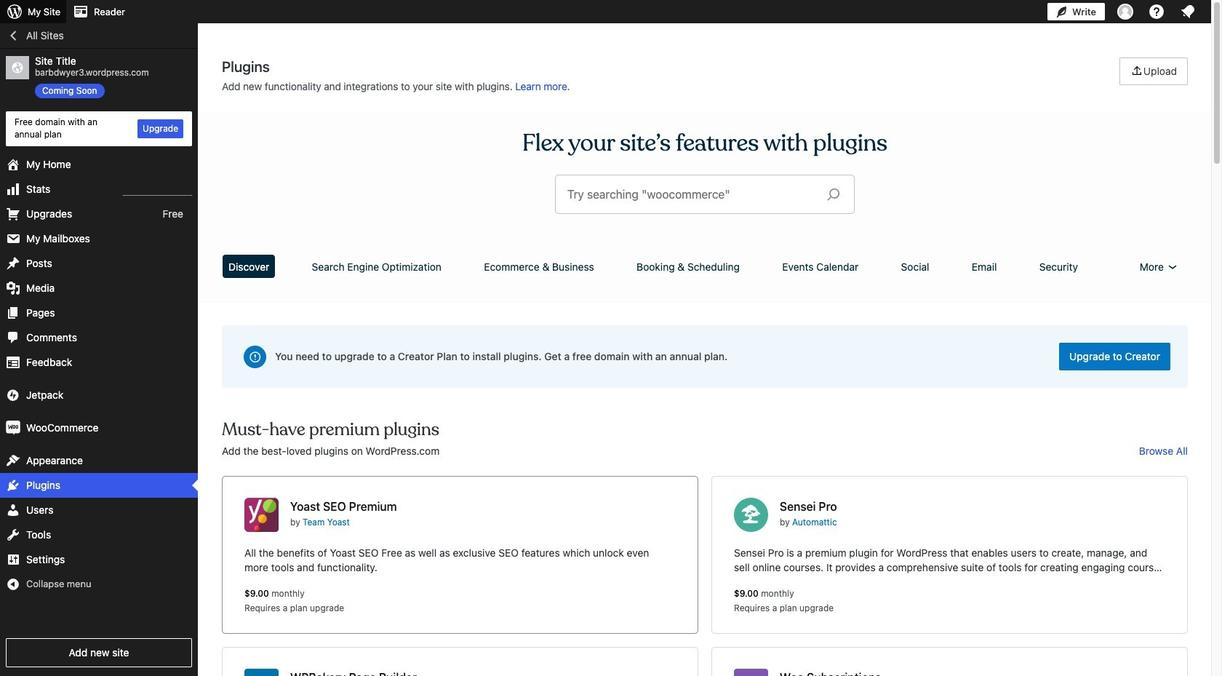 Task type: vqa. For each thing, say whether or not it's contained in the screenshot.
main content
yes



Task type: locate. For each thing, give the bounding box(es) containing it.
plugin icon image
[[245, 498, 279, 532], [734, 498, 768, 532]]

main content
[[217, 57, 1193, 676]]

img image
[[6, 388, 20, 402], [6, 420, 20, 435]]

1 horizontal spatial plugin icon image
[[734, 498, 768, 532]]

1 vertical spatial img image
[[6, 420, 20, 435]]

None search field
[[556, 175, 854, 213]]

0 horizontal spatial plugin icon image
[[245, 498, 279, 532]]

0 vertical spatial img image
[[6, 388, 20, 402]]

1 img image from the top
[[6, 388, 20, 402]]

2 img image from the top
[[6, 420, 20, 435]]



Task type: describe. For each thing, give the bounding box(es) containing it.
2 plugin icon image from the left
[[734, 498, 768, 532]]

highest hourly views 0 image
[[123, 186, 192, 195]]

help image
[[1148, 3, 1166, 20]]

manage your notifications image
[[1180, 3, 1197, 20]]

1 plugin icon image from the left
[[245, 498, 279, 532]]

open search image
[[816, 184, 852, 204]]

Search search field
[[568, 175, 816, 213]]

my profile image
[[1118, 4, 1134, 20]]



